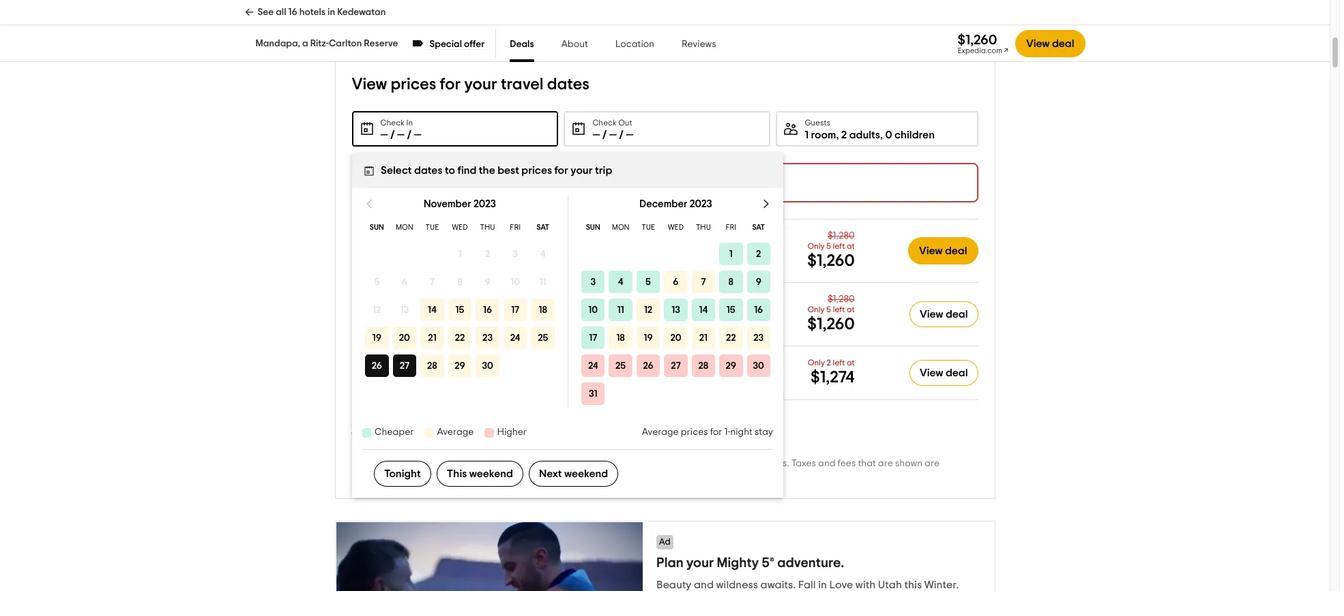Task type: locate. For each thing, give the bounding box(es) containing it.
5
[[827, 242, 832, 251], [374, 278, 379, 287], [646, 278, 651, 287], [827, 306, 832, 314]]

1 vertical spatial refundable
[[550, 300, 599, 309]]

2023 inside grid
[[690, 199, 712, 210]]

13 right sun nov 12 2023 cell
[[400, 306, 409, 315]]

1 horizontal spatial 10
[[588, 306, 598, 315]]

our up details.
[[564, 460, 579, 469]]

17 inside december 2023 grid
[[589, 334, 597, 343]]

1 vertical spatial $1,260
[[808, 253, 855, 270]]

fri up fri dec 01 2023 "cell"
[[726, 224, 737, 231]]

2 vertical spatial get
[[529, 377, 544, 386]]

$1,280 only 5 left at $1,260
[[808, 231, 855, 270], [808, 295, 855, 333]]

wed inside december 2023 grid
[[668, 224, 684, 231]]

check left "in"
[[381, 119, 405, 127]]

thu inside november 2023 grid
[[480, 224, 495, 231]]

1 12 from the left
[[373, 306, 381, 315]]

row containing 12
[[363, 296, 557, 324]]

3 for fri nov 03 2023 cell
[[513, 250, 518, 259]]

0 vertical spatial fully
[[529, 236, 548, 246]]

1 one from the top
[[611, 255, 629, 264]]

24 for "sun dec 24 2023" cell at the bottom of page
[[588, 362, 598, 371]]

14 inside tue nov 14 2023 cell
[[428, 306, 437, 315]]

thu for november 2023
[[480, 224, 495, 231]]

stay
[[467, 178, 489, 188]]

2 before from the top
[[601, 300, 630, 309]]

at
[[847, 242, 855, 251], [847, 306, 855, 314], [847, 359, 855, 367]]

, left adults
[[837, 130, 839, 141]]

5 inside cell
[[374, 278, 379, 287]]

thu nov 16 2023 cell
[[474, 296, 501, 324]]

2 — from the left
[[397, 130, 405, 141]]

1 15 from the left
[[455, 306, 464, 315]]

row containing 19
[[363, 324, 557, 352]]

1 vertical spatial deals
[[623, 377, 648, 386]]

1 left sat dec 02 2023 cell
[[729, 250, 733, 259]]

get down no
[[529, 377, 544, 386]]

21 inside december 2023 grid
[[699, 334, 708, 343]]

wed inside november 2023 grid
[[452, 224, 468, 231]]

22 inside cell
[[455, 334, 465, 343]]

9 for sat dec 09 2023 'cell'
[[756, 278, 762, 287]]

2 one from the top
[[611, 318, 629, 328]]

24 right thu nov 23 2023 cell
[[510, 334, 520, 343]]

dates down "about"
[[547, 76, 590, 93]]

20 inside cell
[[399, 334, 410, 343]]

0 horizontal spatial sun
[[370, 224, 384, 231]]

9 inside cell
[[485, 278, 490, 287]]

2 horizontal spatial 1
[[805, 130, 809, 141]]

1 horizontal spatial 23
[[754, 334, 764, 343]]

are right that
[[879, 460, 894, 469]]

1 horizontal spatial 7
[[701, 278, 706, 287]]

all inside prices are the average nightly price provided by our partners and may not include all taxes and fees. taxes and fees that are shown are estimates only. please see our partners for more details.
[[711, 460, 722, 469]]

25 inside november 2023 grid
[[538, 334, 548, 343]]

sun nov 12 2023 cell
[[365, 299, 389, 322]]

this
[[447, 469, 467, 480]]

11 left tue dec 12 2023 "cell"
[[617, 306, 624, 315]]

18 inside sat nov 18 2023 cell
[[539, 306, 547, 315]]

1 tue from the left
[[425, 224, 439, 231]]

12 left 'mon nov 13 2023' 'cell'
[[373, 306, 381, 315]]

1 22 from the left
[[455, 334, 465, 343]]

2023 inside grid
[[473, 199, 496, 210]]

november 2023 grid
[[352, 197, 568, 408]]

2 wed from the left
[[668, 224, 684, 231]]

average
[[437, 428, 474, 438], [642, 428, 679, 438]]

4 inside december 2023 grid
[[618, 278, 623, 287]]

1 sun from the left
[[370, 224, 384, 231]]

4 inside november 2023 grid
[[540, 250, 546, 259]]

sun inside december 2023 grid
[[586, 224, 600, 231]]

1 wed from the left
[[452, 224, 468, 231]]

14
[[428, 306, 437, 315], [699, 306, 708, 315]]

row containing 24
[[579, 352, 773, 380]]

thu nov 30 2023 cell
[[474, 352, 501, 380]]

12
[[373, 306, 381, 315], [644, 306, 653, 315]]

1 weekend from the left
[[469, 469, 513, 480]]

tue inside november 2023 grid
[[425, 224, 439, 231]]

30 right the fri dec 29 2023 cell at the right bottom of page
[[753, 362, 764, 371]]

26 inside december 2023 grid
[[643, 362, 654, 371]]

tue inside december 2023 grid
[[642, 224, 655, 231]]

25 up no
[[538, 334, 548, 343]]

0 horizontal spatial check
[[381, 119, 405, 127]]

2 get from the top
[[529, 318, 544, 328]]

27 inside mon nov 27 2023 cell
[[400, 362, 409, 371]]

0 horizontal spatial row group
[[363, 240, 557, 380]]

8 inside december 2023 grid
[[729, 278, 734, 287]]

fri nov 17 2023 cell
[[501, 296, 529, 324]]

22 inside "cell"
[[726, 334, 736, 343]]

23
[[482, 334, 493, 343], [754, 334, 764, 343]]

sun dec 24 2023 cell
[[579, 352, 607, 380]]

1 horizontal spatial mon
[[612, 224, 630, 231]]

1 27 from the left
[[400, 362, 409, 371]]

for down provided
[[524, 472, 536, 481]]

travel
[[501, 76, 544, 93]]

7 for thu dec 07 2023 cell
[[701, 278, 706, 287]]

out
[[619, 119, 633, 127]]

check for check in — / — / —
[[381, 119, 405, 127]]

row group inside december 2023 grid
[[579, 240, 773, 408]]

2 27 from the left
[[671, 362, 681, 371]]

1 vertical spatial 11
[[617, 306, 624, 315]]

2 mon from the left
[[612, 224, 630, 231]]

1 / from the left
[[390, 130, 395, 141]]

1 average from the left
[[437, 428, 474, 438]]

average for average
[[437, 428, 474, 438]]

wed nov 01 2023 cell
[[448, 243, 472, 266]]

1 7 from the left
[[430, 278, 435, 287]]

2 are from the left
[[879, 460, 894, 469]]

fri for december 2023
[[726, 224, 737, 231]]

6 inside cell
[[673, 278, 679, 287]]

29 right thu dec 28 2023 cell
[[726, 362, 736, 371]]

left
[[833, 242, 845, 251], [833, 306, 845, 314], [833, 359, 845, 367]]

0 horizontal spatial all
[[276, 8, 286, 17]]

prices for view
[[391, 76, 437, 93]]

19 inside november 2023 grid
[[372, 334, 381, 343]]

26 for tue dec 26 2023 cell on the bottom of the page
[[643, 362, 654, 371]]

deal
[[1053, 38, 1075, 49], [946, 246, 968, 257], [946, 309, 969, 320], [946, 368, 969, 379]]

rewarded
[[546, 255, 589, 264], [546, 318, 589, 328]]

0 horizontal spatial 12
[[373, 306, 381, 315]]

26 right 'mon dec 25 2023' cell
[[643, 362, 654, 371]]

all left taxes
[[711, 460, 722, 469]]

30
[[482, 362, 493, 371], [753, 362, 764, 371]]

1 horizontal spatial tue
[[642, 224, 655, 231]]

carlton
[[329, 39, 362, 48]]

0 horizontal spatial 2023
[[473, 199, 496, 210]]

1 horizontal spatial 8
[[729, 278, 734, 287]]

are up estimates
[[381, 460, 396, 469]]

tue dec 26 2023 cell
[[635, 352, 662, 380]]

0 horizontal spatial 7
[[430, 278, 435, 287]]

and left fees.
[[750, 460, 767, 469]]

31
[[589, 390, 597, 399]]

check in — / — / —
[[381, 119, 422, 141]]

2 9 from the left
[[756, 278, 762, 287]]

0 vertical spatial 10
[[511, 278, 520, 287]]

the up only.
[[398, 460, 412, 469]]

9 right 'wed nov 08 2023' cell
[[485, 278, 490, 287]]

1 23 from the left
[[482, 334, 493, 343]]

row containing 26
[[363, 352, 557, 380]]

1 30 from the left
[[482, 362, 493, 371]]

1 inside fri dec 01 2023 "cell"
[[729, 250, 733, 259]]

fri inside december 2023 grid
[[726, 224, 737, 231]]

view deal button
[[1016, 30, 1086, 57], [909, 238, 979, 265], [910, 302, 979, 328], [910, 361, 979, 386]]

1 — from the left
[[381, 130, 388, 141]]

get
[[529, 255, 544, 264], [529, 318, 544, 328], [529, 377, 544, 386]]

3 left from the top
[[833, 359, 845, 367]]

thu dec 21 2023 cell
[[690, 324, 717, 352]]

0 vertical spatial at
[[847, 242, 855, 251]]

at inside only 2 left at $1,274
[[847, 359, 855, 367]]

7 for tue nov 07 2023 cell
[[430, 278, 435, 287]]

wed nov 22 2023 cell
[[446, 324, 474, 352]]

key
[[631, 255, 647, 264], [631, 318, 647, 328]]

may
[[640, 460, 659, 469]]

sat inside december 2023 grid
[[752, 224, 765, 231]]

9 for thu nov 09 2023 cell
[[485, 278, 490, 287]]

your
[[546, 377, 565, 386]]

1 inside guests 1 room , 2 adults , 0 children
[[805, 130, 809, 141]]

2 19 from the left
[[644, 334, 653, 343]]

13 inside 'cell'
[[400, 306, 409, 315]]

2 29 from the left
[[726, 362, 736, 371]]

room
[[811, 130, 837, 141]]

0 vertical spatial 24
[[510, 334, 520, 343]]

fri dec 08 2023 cell
[[717, 268, 745, 296]]

19
[[372, 334, 381, 343], [644, 334, 653, 343]]

4 right fri nov 03 2023 cell
[[540, 250, 546, 259]]

29 inside cell
[[455, 362, 465, 371]]

25 inside december 2023 grid
[[616, 362, 626, 371]]

12 for sun nov 12 2023 cell
[[373, 306, 381, 315]]

28 inside december 2023 grid
[[698, 362, 709, 371]]

20
[[399, 334, 410, 343], [670, 334, 681, 343]]

1 vertical spatial key
[[631, 318, 647, 328]]

23 inside grid
[[754, 334, 764, 343]]

27 inside wed dec 27 2023 cell
[[671, 362, 681, 371]]

0 vertical spatial nov
[[651, 236, 669, 246]]

mon inside november 2023 grid
[[396, 224, 413, 231]]

wed nov 08 2023 cell
[[448, 271, 472, 294]]

2 / from the left
[[407, 130, 412, 141]]

rewarded up sat nov 11 2023 cell
[[546, 255, 589, 264]]

fri for november 2023
[[510, 224, 521, 231]]

2 26 from the left
[[643, 362, 654, 371]]

row
[[363, 216, 557, 240], [579, 216, 773, 240], [363, 240, 557, 268], [579, 240, 773, 268], [363, 268, 557, 296], [579, 268, 773, 296], [363, 296, 557, 324], [579, 296, 773, 324], [363, 324, 557, 352], [579, 324, 773, 352], [363, 352, 557, 380], [579, 352, 773, 380]]

partners down price
[[484, 472, 522, 481]]

0 horizontal spatial are
[[381, 460, 396, 469]]

2023 down stay
[[473, 199, 496, 210]]

this weekend
[[447, 469, 513, 480]]

key left wed dec 13 2023 cell
[[631, 318, 647, 328]]

0 vertical spatial the
[[479, 165, 495, 176]]

30 inside cell
[[482, 362, 493, 371]]

sat, down "tue dec 05 2023" cell
[[632, 300, 649, 309]]

2 28 from the left
[[698, 362, 709, 371]]

21 left fri dec 22 2023 "cell"
[[699, 334, 708, 343]]

15 inside cell
[[455, 306, 464, 315]]

4 right "sun dec 03 2023" 'cell'
[[618, 278, 623, 287]]

select dates to find the best prices for your trip
[[381, 165, 612, 176]]

row group
[[363, 240, 557, 380], [579, 240, 773, 408]]

sat dec 09 2023 cell
[[745, 268, 773, 296]]

1 horizontal spatial the
[[479, 165, 495, 176]]

only inside only 2 left at $1,274
[[808, 359, 825, 367]]

27 for mon nov 27 2023 cell
[[400, 362, 409, 371]]

2 inside grid
[[485, 250, 490, 259]]

price
[[485, 460, 507, 469]]

0 horizontal spatial 21
[[428, 334, 436, 343]]

26 for sun nov 26 2023 cell
[[372, 362, 382, 371]]

mandapa, a ritz-carlton reserve
[[256, 39, 398, 48]]

16 inside november 2023 grid
[[483, 306, 492, 315]]

guests
[[805, 119, 831, 127]]

0 vertical spatial 11
[[540, 278, 546, 287]]

0 vertical spatial get rewarded with one key
[[529, 255, 647, 264]]

thu nov 23 2023 cell
[[474, 324, 501, 352]]

0 vertical spatial only
[[808, 242, 825, 251]]

view deal
[[1027, 38, 1075, 49], [920, 246, 968, 257], [920, 309, 969, 320], [920, 368, 969, 379]]

14 inside thu dec 14 2023 cell
[[699, 306, 708, 315]]

your left trip at top left
[[571, 165, 593, 176]]

12 right the mon dec 11 2023 cell
[[644, 306, 653, 315]]

sun dec 31 2023 cell
[[579, 380, 607, 408]]

2 15 from the left
[[727, 306, 736, 315]]

check left out
[[593, 119, 617, 127]]

1 6 from the left
[[402, 278, 407, 287]]

fully down sat nov 11 2023 cell
[[529, 300, 548, 309]]

one up mon dec 04 2023 cell
[[611, 255, 629, 264]]

23 right fri dec 22 2023 "cell"
[[754, 334, 764, 343]]

tonight
[[384, 469, 421, 480]]

24 inside "sun dec 24 2023" cell
[[588, 362, 598, 371]]

20 right tue dec 19 2023 cell
[[670, 334, 681, 343]]

30 inside cell
[[753, 362, 764, 371]]

1 8 from the left
[[457, 278, 462, 287]]

and left "fees"
[[819, 460, 836, 469]]

14 right 'mon nov 13 2023' 'cell'
[[428, 306, 437, 315]]

2 vertical spatial at
[[847, 359, 855, 367]]

tue down november
[[425, 224, 439, 231]]

1 horizontal spatial all
[[378, 424, 390, 435]]

6 left thu dec 07 2023 cell
[[673, 278, 679, 287]]

20 inside "cell"
[[670, 334, 681, 343]]

0 vertical spatial with
[[591, 255, 609, 264]]

2 horizontal spatial are
[[925, 460, 940, 469]]

15 inside cell
[[727, 306, 736, 315]]

0 horizontal spatial 19
[[372, 334, 381, 343]]

thu dec 07 2023 cell
[[690, 268, 717, 296]]

the up stay
[[479, 165, 495, 176]]

tue nov 21 2023 cell
[[418, 324, 446, 352]]

partners up details.
[[581, 460, 619, 469]]

1 horizontal spatial 1
[[729, 250, 733, 259]]

mon nov 27 2023 cell
[[391, 352, 418, 380]]

sun for november
[[370, 224, 384, 231]]

0 horizontal spatial 13
[[400, 306, 409, 315]]

2 row group from the left
[[579, 240, 773, 408]]

before down mon dec 04 2023 cell
[[601, 300, 630, 309]]

16 for sat dec 16 2023 cell
[[754, 306, 763, 315]]

0 vertical spatial deals
[[510, 40, 534, 49]]

by
[[551, 460, 562, 469]]

0 horizontal spatial 10
[[511, 278, 520, 287]]

7
[[430, 278, 435, 287], [701, 278, 706, 287]]

7 inside cell
[[701, 278, 706, 287]]

13
[[400, 306, 409, 315], [672, 306, 680, 315]]

23 for thu nov 23 2023 cell
[[482, 334, 493, 343]]

17 for sun dec 17 2023 cell
[[589, 334, 597, 343]]

tue nov 14 2023 cell
[[418, 296, 446, 324]]

0 vertical spatial refundable
[[550, 236, 599, 246]]

1 check from the left
[[381, 119, 405, 127]]

prices up include
[[681, 428, 708, 438]]

22
[[455, 334, 465, 343], [726, 334, 736, 343]]

tue
[[425, 224, 439, 231], [642, 224, 655, 231]]

$1,260
[[958, 33, 998, 47], [808, 253, 855, 270], [808, 317, 855, 333]]

0 vertical spatial left
[[833, 242, 845, 251]]

1 horizontal spatial weekend
[[564, 469, 608, 480]]

9 inside 'cell'
[[756, 278, 762, 287]]

17 left mon dec 18 2023 cell
[[589, 334, 597, 343]]

13 for 'mon nov 13 2023' 'cell'
[[400, 306, 409, 315]]

rewarded up prepayment
[[546, 318, 589, 328]]

mon down hotel
[[396, 224, 413, 231]]

1 horizontal spatial 19
[[644, 334, 653, 343]]

21 for "tue nov 21 2023" cell
[[428, 334, 436, 343]]

0 horizontal spatial 27
[[400, 362, 409, 371]]

more
[[538, 472, 560, 481]]

ritz-
[[310, 39, 329, 48]]

sat,
[[632, 236, 649, 246], [632, 300, 649, 309]]

1 vertical spatial prices
[[522, 165, 552, 176]]

8 inside november 2023 grid
[[457, 278, 462, 287]]

0 vertical spatial prices
[[391, 76, 437, 93]]

before up mon dec 04 2023 cell
[[601, 236, 630, 246]]

row group inside november 2023 grid
[[363, 240, 557, 380]]

2 check from the left
[[593, 119, 617, 127]]

before
[[601, 236, 630, 246], [601, 300, 630, 309]]

8 for 'wed nov 08 2023' cell
[[457, 278, 462, 287]]

10 left the mon dec 11 2023 cell
[[588, 306, 598, 315]]

2 30 from the left
[[753, 362, 764, 371]]

1 29 from the left
[[455, 362, 465, 371]]

20 left "tue nov 21 2023" cell
[[399, 334, 410, 343]]

30 for the sat dec 30 2023 cell
[[753, 362, 764, 371]]

2 left from the top
[[833, 306, 845, 314]]

0 vertical spatial sat,
[[632, 236, 649, 246]]

sat nov 25 2023 cell
[[529, 324, 557, 352]]

prices up 'with'
[[522, 165, 552, 176]]

0 vertical spatial key
[[631, 255, 647, 264]]

0 vertical spatial 25
[[538, 334, 548, 343]]

6 inside cell
[[402, 278, 407, 287]]

fri inside november 2023 grid
[[510, 224, 521, 231]]

24 inside fri nov 24 2023 cell
[[510, 334, 520, 343]]

2 6 from the left
[[673, 278, 679, 287]]

all
[[276, 8, 286, 17], [378, 424, 390, 435], [711, 460, 722, 469]]

0 horizontal spatial tue
[[425, 224, 439, 231]]

29 for the fri dec 29 2023 cell at the right bottom of page
[[726, 362, 736, 371]]

/ up select
[[390, 130, 395, 141]]

19 inside december 2023 grid
[[644, 334, 653, 343]]

thu nov 09 2023 cell
[[476, 271, 499, 294]]

mon
[[396, 224, 413, 231], [612, 224, 630, 231]]

1 vertical spatial 24
[[588, 362, 598, 371]]

2 nov from the top
[[651, 300, 669, 309]]

1 28 from the left
[[427, 362, 437, 371]]

0 horizontal spatial average
[[437, 428, 474, 438]]

prices up "in"
[[391, 76, 437, 93]]

8 right thu dec 07 2023 cell
[[729, 278, 734, 287]]

30 right wed nov 29 2023 cell
[[482, 362, 493, 371]]

sat
[[537, 224, 549, 231], [752, 224, 765, 231]]

13 right tue dec 12 2023 "cell"
[[672, 306, 680, 315]]

3 inside cell
[[513, 250, 518, 259]]

25 for 'mon dec 25 2023' cell
[[616, 362, 626, 371]]

2 tue from the left
[[642, 224, 655, 231]]

1 horizontal spatial 3
[[591, 278, 596, 287]]

sun inside november 2023 grid
[[370, 224, 384, 231]]

advertisement region
[[335, 522, 996, 592]]

check inside check out — / — / —
[[593, 119, 617, 127]]

1 14 from the left
[[428, 306, 437, 315]]

1 9 from the left
[[485, 278, 490, 287]]

the inside prices are the average nightly price provided by our partners and may not include all taxes and fees. taxes and fees that are shown are estimates only. please see our partners for more details.
[[398, 460, 412, 469]]

11 inside cell
[[540, 278, 546, 287]]

14 left fri dec 15 2023 cell
[[699, 306, 708, 315]]

all right see
[[276, 8, 286, 17]]

get right fri nov 03 2023 cell
[[529, 255, 544, 264]]

0 horizontal spatial 11
[[540, 278, 546, 287]]

2 23 from the left
[[754, 334, 764, 343]]

fully refundable before sat, nov 18
[[529, 236, 679, 246], [529, 300, 679, 309]]

12 inside "cell"
[[644, 306, 653, 315]]

1 horizontal spatial 26
[[643, 362, 654, 371]]

1 before from the top
[[601, 236, 630, 246]]

2 sun from the left
[[586, 224, 600, 231]]

14 for thu dec 14 2023 cell on the right
[[699, 306, 708, 315]]

offer
[[464, 40, 485, 49]]

11 inside cell
[[617, 306, 624, 315]]

1 thu from the left
[[480, 224, 495, 231]]

sat dec 02 2023 cell
[[745, 240, 773, 268]]

1 down guests
[[805, 130, 809, 141]]

15 for fri dec 15 2023 cell
[[727, 306, 736, 315]]

december
[[640, 199, 688, 210]]

1 , from the left
[[837, 130, 839, 141]]

21 inside november 2023 grid
[[428, 334, 436, 343]]

fully refundable before sat, nov 18 up "sun dec 03 2023" 'cell'
[[529, 236, 679, 246]]

5 inside cell
[[646, 278, 651, 287]]

wed
[[452, 224, 468, 231], [668, 224, 684, 231]]

7 inside cell
[[430, 278, 435, 287]]

mon dec 25 2023 cell
[[607, 352, 635, 380]]

6 left tue nov 07 2023 cell
[[402, 278, 407, 287]]

2023 for december 2023
[[690, 199, 712, 210]]

1 rewarded from the top
[[546, 255, 589, 264]]

14 for tue nov 14 2023 cell
[[428, 306, 437, 315]]

0 horizontal spatial prices
[[391, 76, 437, 93]]

sat up sat nov 04 2023 cell
[[537, 224, 549, 231]]

9
[[485, 278, 490, 287], [756, 278, 762, 287]]

mon nov 20 2023 cell
[[391, 324, 418, 352]]

mon up mon dec 04 2023 cell
[[612, 224, 630, 231]]

18 up the needed
[[616, 334, 625, 343]]

2 right the room
[[842, 130, 848, 141]]

mon for november 2023
[[396, 224, 413, 231]]

1 21 from the left
[[428, 334, 436, 343]]

get rewarded with one key
[[529, 255, 647, 264], [529, 318, 647, 328]]

tue dec 19 2023 cell
[[635, 324, 662, 352]]

mon nov 06 2023 cell
[[393, 271, 416, 294]]

only up $1,274
[[808, 359, 825, 367]]

2 fri from the left
[[726, 224, 737, 231]]

1 vertical spatial 10
[[588, 306, 598, 315]]

1 row group from the left
[[363, 240, 557, 380]]

2 up $1,274
[[827, 359, 832, 367]]

0 horizontal spatial your
[[465, 76, 498, 93]]

location
[[616, 40, 655, 49]]

0 horizontal spatial 9
[[485, 278, 490, 287]]

1 horizontal spatial 2023
[[690, 199, 712, 210]]

1 horizontal spatial 15
[[727, 306, 736, 315]]

1 vertical spatial with
[[591, 318, 609, 328]]

reserve
[[364, 39, 398, 48]]

1 vertical spatial rewarded
[[546, 318, 589, 328]]

2 vertical spatial left
[[833, 359, 845, 367]]

the
[[479, 165, 495, 176], [398, 460, 412, 469]]

partners
[[581, 460, 619, 469], [484, 472, 522, 481]]

11
[[540, 278, 546, 287], [617, 306, 624, 315]]

1 13 from the left
[[400, 306, 409, 315]]

1 are from the left
[[381, 460, 396, 469]]

2 vertical spatial only
[[808, 359, 825, 367]]

sat inside november 2023 grid
[[537, 224, 549, 231]]

1 mon from the left
[[396, 224, 413, 231]]

your down offer at left top
[[465, 76, 498, 93]]

28 for thu dec 28 2023 cell
[[698, 362, 709, 371]]

3 get from the top
[[529, 377, 544, 386]]

average up nightly
[[437, 428, 474, 438]]

6
[[402, 278, 407, 287], [673, 278, 679, 287]]

for
[[440, 76, 461, 93], [554, 165, 568, 176], [710, 428, 722, 438], [524, 472, 536, 481]]

1 sat from the left
[[537, 224, 549, 231]]

get your black friday deals
[[529, 377, 648, 386]]

23 right the "wed nov 22 2023" cell
[[482, 334, 493, 343]]

10
[[511, 278, 520, 287], [588, 306, 598, 315]]

19 for tue dec 19 2023 cell
[[644, 334, 653, 343]]

$1,274
[[811, 370, 855, 386]]

1 horizontal spatial 13
[[672, 306, 680, 315]]

0 vertical spatial fully refundable before sat, nov 18
[[529, 236, 679, 246]]

/
[[390, 130, 395, 141], [407, 130, 412, 141], [603, 130, 607, 141], [619, 130, 624, 141]]

0 horizontal spatial 1
[[458, 250, 462, 259]]

view inside 'button'
[[352, 424, 376, 435]]

0 horizontal spatial 23
[[482, 334, 493, 343]]

23 inside grid
[[482, 334, 493, 343]]

1 horizontal spatial row group
[[579, 240, 773, 408]]

3 — from the left
[[414, 130, 422, 141]]

4 — from the left
[[593, 130, 600, 141]]

wed dec 27 2023 cell
[[662, 352, 690, 380]]

0 horizontal spatial 6
[[402, 278, 407, 287]]

1 horizontal spatial 21
[[699, 334, 708, 343]]

24
[[510, 334, 520, 343], [588, 362, 598, 371]]

3 inside 'cell'
[[591, 278, 596, 287]]

sat, up "tue dec 05 2023" cell
[[632, 236, 649, 246]]

0 vertical spatial 17
[[511, 306, 519, 315]]

22 right "tue nov 21 2023" cell
[[455, 334, 465, 343]]

10 left sat nov 11 2023 cell
[[511, 278, 520, 287]]

2 8 from the left
[[729, 278, 734, 287]]

10 inside "cell"
[[511, 278, 520, 287]]

thu for december 2023
[[696, 224, 711, 231]]

28 inside november 2023 grid
[[427, 362, 437, 371]]

7 left 'wed nov 08 2023' cell
[[430, 278, 435, 287]]

all inside 'button'
[[378, 424, 390, 435]]

26 inside november 2023 grid
[[372, 362, 382, 371]]

29 right tue nov 28 2023 cell
[[455, 362, 465, 371]]

tue for november
[[425, 224, 439, 231]]

26
[[372, 362, 382, 371], [643, 362, 654, 371]]

18 down december 2023
[[671, 236, 679, 246]]

2 12 from the left
[[644, 306, 653, 315]]

special
[[430, 40, 462, 49]]

1 for fri dec 01 2023 "cell"
[[729, 250, 733, 259]]

1 inside wed nov 01 2023 cell
[[458, 250, 462, 259]]

shown
[[896, 460, 923, 469]]

0 horizontal spatial 8
[[457, 278, 462, 287]]

1 key from the top
[[631, 255, 647, 264]]

17 inside november 2023 grid
[[511, 306, 519, 315]]

prices are the average nightly price provided by our partners and may not include all taxes and fees. taxes and fees that are shown are estimates only. please see our partners for more details.
[[352, 460, 940, 481]]

1 horizontal spatial 22
[[726, 334, 736, 343]]

wed down december 2023
[[668, 224, 684, 231]]

1 fully from the top
[[529, 236, 548, 246]]

12 inside cell
[[373, 306, 381, 315]]

sun up "sun dec 03 2023" 'cell'
[[586, 224, 600, 231]]

nov down "tue dec 05 2023" cell
[[651, 300, 669, 309]]

2 vertical spatial prices
[[681, 428, 708, 438]]

2 vertical spatial all
[[711, 460, 722, 469]]

1 vertical spatial get
[[529, 318, 544, 328]]

1 vertical spatial sat,
[[632, 300, 649, 309]]

1 horizontal spatial 24
[[588, 362, 598, 371]]

1 get rewarded with one key from the top
[[529, 255, 647, 264]]

7 right wed dec 06 2023 cell
[[701, 278, 706, 287]]

refundable up "sun dec 03 2023" 'cell'
[[550, 236, 599, 246]]

29 inside cell
[[726, 362, 736, 371]]

11 for the mon dec 11 2023 cell
[[617, 306, 624, 315]]

with
[[530, 178, 552, 188]]

10 for fri nov 10 2023 "cell"
[[511, 278, 520, 287]]

1 horizontal spatial thu
[[696, 224, 711, 231]]

16 inside december 2023 grid
[[754, 306, 763, 315]]

0 horizontal spatial 28
[[427, 362, 437, 371]]

weekend right the see
[[469, 469, 513, 480]]

wed nov 15 2023 cell
[[446, 296, 474, 324]]

1 horizontal spatial and
[[750, 460, 767, 469]]

row group for december
[[579, 240, 773, 408]]

mon dec 18 2023 cell
[[607, 324, 635, 352]]

6 — from the left
[[626, 130, 634, 141]]

1 fri from the left
[[510, 224, 521, 231]]

sat for november 2023
[[537, 224, 549, 231]]

about
[[562, 40, 588, 49]]

16 right fri dec 15 2023 cell
[[754, 306, 763, 315]]

0 horizontal spatial 29
[[455, 362, 465, 371]]

0 horizontal spatial 25
[[538, 334, 548, 343]]

key up "tue dec 05 2023" cell
[[631, 255, 647, 264]]

provided
[[510, 460, 549, 469]]

0 horizontal spatial 30
[[482, 362, 493, 371]]

1 20 from the left
[[399, 334, 410, 343]]

sat nov 18 2023 cell
[[529, 296, 557, 324]]

nov down december
[[651, 236, 669, 246]]

row group for november
[[363, 240, 557, 380]]

1 get from the top
[[529, 255, 544, 264]]

are
[[381, 460, 396, 469], [879, 460, 894, 469], [925, 460, 940, 469]]

0 vertical spatial partners
[[581, 460, 619, 469]]

10 inside cell
[[588, 306, 598, 315]]

1 horizontal spatial check
[[593, 119, 617, 127]]

2 22 from the left
[[726, 334, 736, 343]]

only right sat dec 16 2023 cell
[[808, 306, 825, 314]]

18 right fri nov 17 2023 cell
[[539, 306, 547, 315]]

1 horizontal spatial sat
[[752, 224, 765, 231]]

include
[[677, 460, 709, 469]]

check
[[381, 119, 405, 127], [593, 119, 617, 127]]

1 vertical spatial before
[[601, 300, 630, 309]]

next weekend button
[[529, 462, 618, 488]]

24 up 'get your black friday deals'
[[588, 362, 598, 371]]

deals up the travel
[[510, 40, 534, 49]]

1 vertical spatial 25
[[616, 362, 626, 371]]

sun down hotel
[[370, 224, 384, 231]]

—
[[381, 130, 388, 141], [397, 130, 405, 141], [414, 130, 422, 141], [593, 130, 600, 141], [610, 130, 617, 141], [626, 130, 634, 141]]

2 weekend from the left
[[564, 469, 608, 480]]

28 right mon nov 27 2023 cell
[[427, 362, 437, 371]]

thu inside december 2023 grid
[[696, 224, 711, 231]]

0 horizontal spatial 22
[[455, 334, 465, 343]]

1 26 from the left
[[372, 362, 382, 371]]

2023 right december
[[690, 199, 712, 210]]

mon inside december 2023 grid
[[612, 224, 630, 231]]

13 inside cell
[[672, 306, 680, 315]]

2 average from the left
[[642, 428, 679, 438]]

15 left "thu nov 16 2023" cell
[[455, 306, 464, 315]]

check inside check in — / — / —
[[381, 119, 405, 127]]

2 14 from the left
[[699, 306, 708, 315]]

3 at from the top
[[847, 359, 855, 367]]

thu up 'thu nov 02 2023' cell at the left of the page
[[480, 224, 495, 231]]

2 13 from the left
[[672, 306, 680, 315]]

1 horizontal spatial sun
[[586, 224, 600, 231]]

3 / from the left
[[603, 130, 607, 141]]

no prepayment needed
[[529, 358, 633, 368]]

17 right "thu nov 16 2023" cell
[[511, 306, 519, 315]]



Task type: describe. For each thing, give the bounding box(es) containing it.
row containing 3
[[579, 268, 773, 296]]

view prices for your travel dates
[[352, 76, 590, 93]]

sat dec 30 2023 cell
[[745, 352, 773, 380]]

sun dec 10 2023 cell
[[579, 296, 607, 324]]

12 for tue dec 12 2023 "cell"
[[644, 306, 653, 315]]

fri nov 03 2023 cell
[[503, 243, 527, 266]]

2 , from the left
[[881, 130, 883, 141]]

1 left from the top
[[833, 242, 845, 251]]

8 for fri dec 08 2023 cell
[[729, 278, 734, 287]]

22 for the "wed nov 22 2023" cell
[[455, 334, 465, 343]]

1 horizontal spatial partners
[[581, 460, 619, 469]]

tue dec 12 2023 cell
[[635, 296, 662, 324]]

thu dec 28 2023 cell
[[690, 352, 717, 380]]

2 $1,280 from the top
[[828, 295, 855, 305]]

1 and from the left
[[621, 460, 638, 469]]

30 for thu nov 30 2023 cell
[[482, 362, 493, 371]]

0 vertical spatial your
[[465, 76, 498, 93]]

22 for fri dec 22 2023 "cell"
[[726, 334, 736, 343]]

0
[[886, 130, 893, 141]]

night
[[731, 428, 753, 438]]

black
[[568, 377, 592, 386]]

estimates
[[352, 472, 394, 481]]

average prices for 1-night stay
[[642, 428, 773, 438]]

tue dec 05 2023 cell
[[635, 268, 662, 296]]

average
[[414, 460, 451, 469]]

21 for thu dec 21 2023 cell
[[699, 334, 708, 343]]

28 for tue nov 28 2023 cell
[[427, 362, 437, 371]]

2 vertical spatial $1,260
[[808, 317, 855, 333]]

see all 16 hotels in kedewatan link
[[245, 0, 386, 25]]

row containing 10
[[579, 296, 773, 324]]

23 for sat dec 23 2023 cell
[[754, 334, 764, 343]]

find
[[457, 165, 477, 176]]

25 for sat nov 25 2023 cell
[[538, 334, 548, 343]]

left inside only 2 left at $1,274
[[833, 359, 845, 367]]

0 horizontal spatial 16
[[288, 8, 297, 17]]

2 with from the top
[[591, 318, 609, 328]]

expedia.com
[[958, 47, 1003, 54]]

2 fully refundable before sat, nov 18 from the top
[[529, 300, 679, 309]]

row containing 5
[[363, 268, 557, 296]]

only.
[[396, 472, 416, 481]]

mon for december 2023
[[612, 224, 630, 231]]

18 inside mon dec 18 2023 cell
[[616, 334, 625, 343]]

only 2 left at $1,274
[[808, 359, 855, 386]]

17 for fri nov 17 2023 cell
[[511, 306, 519, 315]]

wed for november
[[452, 224, 468, 231]]

sun dec 17 2023 cell
[[579, 324, 607, 352]]

1 vertical spatial partners
[[484, 472, 522, 481]]

all for see
[[276, 8, 286, 17]]

1 horizontal spatial deals
[[623, 377, 648, 386]]

0 vertical spatial our
[[564, 460, 579, 469]]

tonight button
[[374, 462, 431, 488]]

special offer
[[430, 40, 485, 49]]

tue for december
[[642, 224, 655, 231]]

in
[[328, 8, 335, 17]]

hotels
[[300, 8, 326, 17]]

0 horizontal spatial deals
[[510, 40, 534, 49]]

higher
[[497, 428, 527, 438]]

stay
[[755, 428, 773, 438]]

weekend for next weekend
[[564, 469, 608, 480]]

children
[[895, 130, 935, 141]]

wed dec 20 2023 cell
[[662, 324, 690, 352]]

1 with from the top
[[591, 255, 609, 264]]

nightly
[[453, 460, 482, 469]]

5 — from the left
[[610, 130, 617, 141]]

fri dec 22 2023 cell
[[717, 324, 745, 352]]

wed nov 29 2023 cell
[[446, 352, 474, 380]]

direct
[[407, 178, 436, 188]]

mandapa,
[[256, 39, 300, 48]]

no
[[529, 358, 541, 368]]

1 horizontal spatial dates
[[547, 76, 590, 93]]

1 $1,280 from the top
[[828, 231, 855, 241]]

kedewatan
[[337, 8, 386, 17]]

december 2023
[[640, 199, 712, 210]]

adults
[[850, 130, 881, 141]]

wed dec 06 2023 cell
[[662, 268, 690, 296]]

average for average prices for 1-night stay
[[642, 428, 679, 438]]

1 sat, from the top
[[632, 236, 649, 246]]

view all deals button
[[352, 423, 436, 436]]

sun dec 03 2023 cell
[[579, 268, 607, 296]]

needed
[[599, 358, 633, 368]]

2 get rewarded with one key from the top
[[529, 318, 647, 328]]

trip
[[595, 165, 612, 176]]

select
[[381, 165, 412, 176]]

all for view
[[378, 424, 390, 435]]

deals
[[392, 424, 419, 435]]

1 horizontal spatial your
[[571, 165, 593, 176]]

cheaper
[[375, 428, 414, 438]]

mon dec 04 2023 cell
[[607, 268, 635, 296]]

29 for wed nov 29 2023 cell
[[455, 362, 465, 371]]

thu dec 14 2023 cell
[[690, 296, 717, 324]]

fri dec 15 2023 cell
[[717, 296, 745, 324]]

15 for the wed nov 15 2023 cell
[[455, 306, 464, 315]]

prices
[[352, 460, 379, 469]]

in
[[407, 119, 413, 127]]

for left 1- at the right of the page
[[710, 428, 722, 438]]

6 for wed dec 06 2023 cell
[[673, 278, 679, 287]]

fri dec 01 2023 cell
[[717, 240, 745, 268]]

3 are from the left
[[925, 460, 940, 469]]

3 and from the left
[[819, 460, 836, 469]]

27 for wed dec 27 2023 cell
[[671, 362, 681, 371]]

sun nov 19 2023 cell
[[363, 324, 391, 352]]

not
[[661, 460, 675, 469]]

1 at from the top
[[847, 242, 855, 251]]

sun nov 26 2023 cell
[[363, 352, 391, 380]]

hotel direct offer! stay longer with us
[[378, 178, 566, 188]]

sat dec 23 2023 cell
[[745, 324, 773, 352]]

that
[[859, 460, 877, 469]]

1 for wed nov 01 2023 cell
[[458, 250, 462, 259]]

1 vertical spatial our
[[467, 472, 482, 481]]

hotel
[[378, 178, 405, 188]]

20 for "mon nov 20 2023" cell
[[399, 334, 410, 343]]

10 for "sun dec 10 2023" cell
[[588, 306, 598, 315]]

to
[[445, 165, 455, 176]]

see all 16 hotels in kedewatan
[[258, 8, 386, 17]]

this weekend button
[[437, 462, 523, 488]]

2 inside only 2 left at $1,274
[[827, 359, 832, 367]]

see
[[450, 472, 465, 481]]

taxes
[[792, 460, 817, 469]]

1 vertical spatial only
[[808, 306, 825, 314]]

fri dec 29 2023 cell
[[717, 352, 745, 380]]

sat dec 16 2023 cell
[[745, 296, 773, 324]]

13 for wed dec 13 2023 cell
[[672, 306, 680, 315]]

4 for mon dec 04 2023 cell
[[618, 278, 623, 287]]

fri nov 10 2023 cell
[[503, 271, 527, 294]]

2 inside guests 1 room , 2 adults , 0 children
[[842, 130, 848, 141]]

18 down wed dec 06 2023 cell
[[671, 300, 679, 309]]

thu nov 02 2023 cell
[[476, 243, 499, 266]]

tue nov 07 2023 cell
[[420, 271, 444, 294]]

for inside prices are the average nightly price provided by our partners and may not include all taxes and fees. taxes and fees that are shown are estimates only. please see our partners for more details.
[[524, 472, 536, 481]]

details.
[[562, 472, 594, 481]]

taxes
[[724, 460, 748, 469]]

reviews
[[682, 40, 717, 49]]

1-
[[725, 428, 731, 438]]

1 vertical spatial dates
[[414, 165, 442, 176]]

check out — / — / —
[[593, 119, 634, 141]]

3 for "sun dec 03 2023" 'cell'
[[591, 278, 596, 287]]

sun for december
[[586, 224, 600, 231]]

november 2023
[[424, 199, 496, 210]]

1 $1,280 only 5 left at $1,260 from the top
[[808, 231, 855, 270]]

1 fully refundable before sat, nov 18 from the top
[[529, 236, 679, 246]]

20 for wed dec 20 2023 "cell"
[[670, 334, 681, 343]]

2 sat, from the top
[[632, 300, 649, 309]]

next
[[539, 469, 562, 480]]

0 vertical spatial $1,260
[[958, 33, 998, 47]]

offer!
[[439, 178, 465, 188]]

2 and from the left
[[750, 460, 767, 469]]

view all deals
[[352, 424, 419, 435]]

1 horizontal spatial prices
[[522, 165, 552, 176]]

4 / from the left
[[619, 130, 624, 141]]

16 for "thu nov 16 2023" cell
[[483, 306, 492, 315]]

wed dec 13 2023 cell
[[662, 296, 690, 324]]

sat nov 04 2023 cell
[[531, 243, 555, 266]]

for down the 'special'
[[440, 76, 461, 93]]

december 2023 grid
[[568, 197, 783, 408]]

19 for sun nov 19 2023 cell at the bottom of the page
[[372, 334, 381, 343]]

us
[[554, 178, 566, 188]]

best
[[498, 165, 519, 176]]

1 nov from the top
[[651, 236, 669, 246]]

1 refundable from the top
[[550, 236, 599, 246]]

2 $1,280 only 5 left at $1,260 from the top
[[808, 295, 855, 333]]

please
[[418, 472, 448, 481]]

weekend for this weekend
[[469, 469, 513, 480]]

check for check out — / — / —
[[593, 119, 617, 127]]

row containing 17
[[579, 324, 773, 352]]

2 at from the top
[[847, 306, 855, 314]]

fri nov 24 2023 cell
[[501, 324, 529, 352]]

11 for sat nov 11 2023 cell
[[540, 278, 546, 287]]

friday
[[594, 377, 621, 386]]

longer
[[492, 178, 527, 188]]

sat nov 11 2023 cell
[[531, 271, 555, 294]]

guests 1 room , 2 adults , 0 children
[[805, 119, 935, 141]]

24 for fri nov 24 2023 cell
[[510, 334, 520, 343]]

2 key from the top
[[631, 318, 647, 328]]

prices for average
[[681, 428, 708, 438]]

wed for december
[[668, 224, 684, 231]]

prepayment
[[543, 358, 597, 368]]

fees.
[[769, 460, 790, 469]]

mon dec 11 2023 cell
[[607, 296, 635, 324]]

fees
[[838, 460, 856, 469]]

2 inside grid
[[756, 250, 761, 259]]

2 rewarded from the top
[[546, 318, 589, 328]]

2 refundable from the top
[[550, 300, 599, 309]]

a
[[302, 39, 308, 48]]

november
[[424, 199, 471, 210]]

tue nov 28 2023 cell
[[418, 352, 446, 380]]

2023 for november 2023
[[473, 199, 496, 210]]

mon nov 13 2023 cell
[[393, 299, 416, 322]]

4 for sat nov 04 2023 cell
[[540, 250, 546, 259]]

sun nov 05 2023 cell
[[365, 271, 389, 294]]

2 fully from the top
[[529, 300, 548, 309]]

for up us
[[554, 165, 568, 176]]

next weekend
[[539, 469, 608, 480]]

6 for mon nov 06 2023 cell
[[402, 278, 407, 287]]

see
[[258, 8, 274, 17]]

sat for december 2023
[[752, 224, 765, 231]]



Task type: vqa. For each thing, say whether or not it's contained in the screenshot.
Delivery
no



